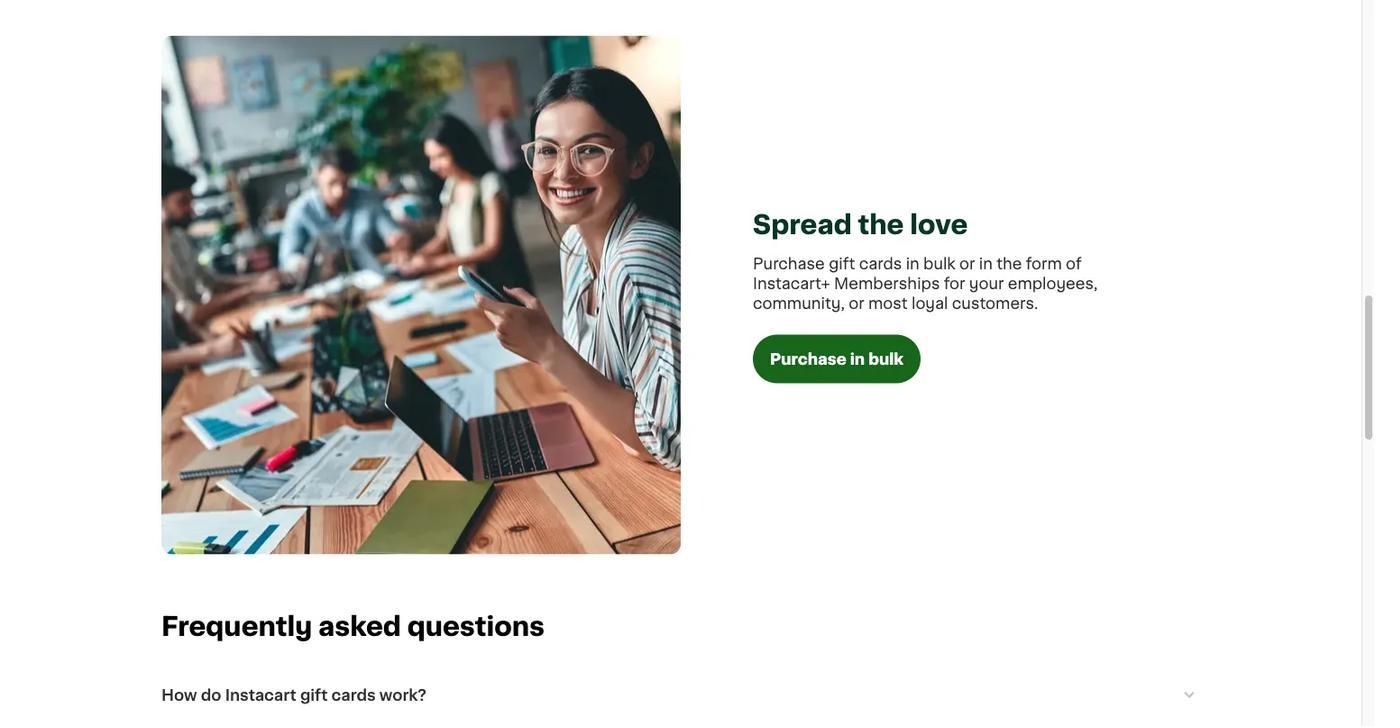 Task type: describe. For each thing, give the bounding box(es) containing it.
purchase in bulk
[[770, 352, 904, 367]]

how do instacart gift cards work?
[[161, 688, 427, 704]]

love
[[910, 212, 968, 238]]

instacart+
[[753, 276, 830, 292]]

how do instacart gift cards work? button
[[161, 664, 1200, 727]]

most
[[869, 296, 908, 311]]

customers.
[[952, 296, 1039, 311]]

frequently asked questions
[[161, 614, 545, 640]]

for
[[944, 276, 965, 292]]

0 horizontal spatial the
[[858, 212, 904, 238]]

cards inside purchase gift cards in bulk or in the form of instacart+ memberships for your employees, community, or most loyal customers.
[[859, 256, 902, 272]]

bulk inside purchase gift cards in bulk or in the form of instacart+ memberships for your employees, community, or most loyal customers.
[[924, 256, 956, 272]]

purchase in bulk button
[[753, 335, 921, 384]]

of
[[1066, 256, 1082, 272]]

spread
[[753, 212, 852, 238]]

purchase for purchase gift cards in bulk or in the form of instacart+ memberships for your employees, community, or most loyal customers.
[[753, 256, 825, 272]]

gift inside purchase gift cards in bulk or in the form of instacart+ memberships for your employees, community, or most loyal customers.
[[829, 256, 855, 272]]

purchase gift cards in bulk or in the form of instacart+ memberships for your employees, community, or most loyal customers.
[[753, 256, 1102, 311]]

community,
[[753, 296, 845, 311]]

the inside purchase gift cards in bulk or in the form of instacart+ memberships for your employees, community, or most loyal customers.
[[997, 256, 1022, 272]]

purchase for purchase in bulk
[[770, 352, 847, 367]]

employees,
[[1008, 276, 1098, 292]]



Task type: locate. For each thing, give the bounding box(es) containing it.
0 horizontal spatial or
[[849, 296, 865, 311]]

bulk inside button
[[869, 352, 904, 367]]

frequently
[[161, 614, 312, 640]]

do
[[201, 688, 221, 704]]

1 vertical spatial bulk
[[869, 352, 904, 367]]

gift down spread the love
[[829, 256, 855, 272]]

1 horizontal spatial bulk
[[924, 256, 956, 272]]

0 horizontal spatial gift
[[300, 688, 328, 704]]

0 vertical spatial the
[[858, 212, 904, 238]]

questions
[[407, 614, 545, 640]]

1 horizontal spatial gift
[[829, 256, 855, 272]]

how
[[161, 688, 197, 704]]

cards up memberships at the right of page
[[859, 256, 902, 272]]

in up your
[[979, 256, 993, 272]]

0 horizontal spatial in
[[850, 352, 865, 367]]

cards left work?
[[331, 688, 376, 704]]

bulk down most
[[869, 352, 904, 367]]

loyal
[[912, 296, 948, 311]]

1 vertical spatial the
[[997, 256, 1022, 272]]

the left love
[[858, 212, 904, 238]]

gift inside dropdown button
[[300, 688, 328, 704]]

the up your
[[997, 256, 1022, 272]]

bulk
[[924, 256, 956, 272], [869, 352, 904, 367]]

bulk up for
[[924, 256, 956, 272]]

purchase inside button
[[770, 352, 847, 367]]

1 horizontal spatial or
[[960, 256, 975, 272]]

in down memberships at the right of page
[[850, 352, 865, 367]]

cards inside dropdown button
[[331, 688, 376, 704]]

0 horizontal spatial cards
[[331, 688, 376, 704]]

spread the love image
[[161, 36, 681, 555]]

0 vertical spatial gift
[[829, 256, 855, 272]]

0 vertical spatial purchase
[[753, 256, 825, 272]]

your
[[969, 276, 1004, 292]]

in up memberships at the right of page
[[906, 256, 920, 272]]

spread the love
[[753, 212, 968, 238]]

2 horizontal spatial in
[[979, 256, 993, 272]]

instacart
[[225, 688, 296, 704]]

gift
[[829, 256, 855, 272], [300, 688, 328, 704]]

in inside button
[[850, 352, 865, 367]]

the
[[858, 212, 904, 238], [997, 256, 1022, 272]]

work?
[[380, 688, 427, 704]]

1 vertical spatial cards
[[331, 688, 376, 704]]

asked
[[318, 614, 401, 640]]

1 vertical spatial or
[[849, 296, 865, 311]]

memberships
[[834, 276, 940, 292]]

in
[[906, 256, 920, 272], [979, 256, 993, 272], [850, 352, 865, 367]]

0 vertical spatial or
[[960, 256, 975, 272]]

1 vertical spatial purchase
[[770, 352, 847, 367]]

gift right instacart
[[300, 688, 328, 704]]

form
[[1026, 256, 1062, 272]]

cards
[[859, 256, 902, 272], [331, 688, 376, 704]]

purchase up instacart+
[[753, 256, 825, 272]]

purchase down community, at the right of the page
[[770, 352, 847, 367]]

1 horizontal spatial cards
[[859, 256, 902, 272]]

purchase
[[753, 256, 825, 272], [770, 352, 847, 367]]

or left most
[[849, 296, 865, 311]]

0 vertical spatial bulk
[[924, 256, 956, 272]]

or
[[960, 256, 975, 272], [849, 296, 865, 311]]

1 vertical spatial gift
[[300, 688, 328, 704]]

1 horizontal spatial in
[[906, 256, 920, 272]]

purchase inside purchase gift cards in bulk or in the form of instacart+ memberships for your employees, community, or most loyal customers.
[[753, 256, 825, 272]]

0 horizontal spatial bulk
[[869, 352, 904, 367]]

or up for
[[960, 256, 975, 272]]

1 horizontal spatial the
[[997, 256, 1022, 272]]

0 vertical spatial cards
[[859, 256, 902, 272]]



Task type: vqa. For each thing, say whether or not it's contained in the screenshot.
Wi- inside the Square A-SKU-0584 Terminal HandHeld Wi-Fi & Ethernet Card Reader
no



